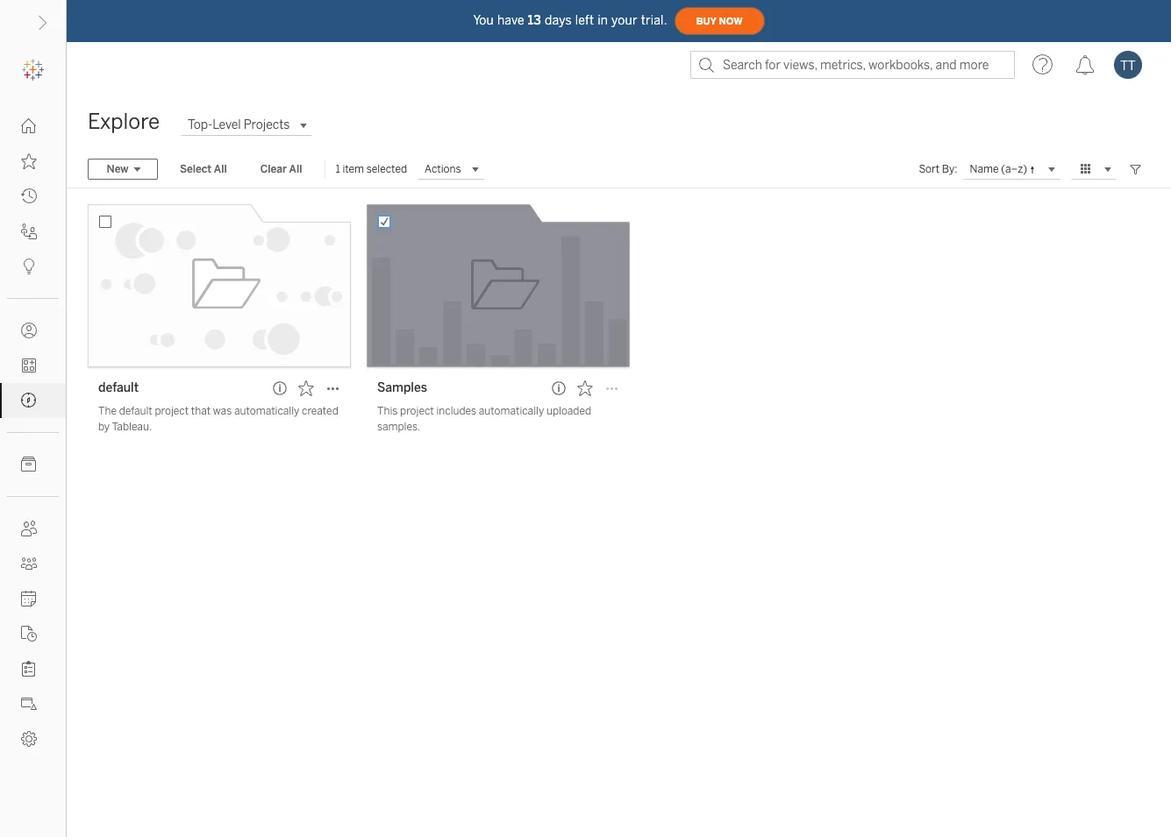 Task type: vqa. For each thing, say whether or not it's contained in the screenshot.
new
yes



Task type: describe. For each thing, give the bounding box(es) containing it.
collections image
[[21, 358, 37, 374]]

created
[[302, 405, 338, 418]]

settings image
[[21, 732, 37, 747]]

new button
[[88, 159, 158, 180]]

explore
[[88, 109, 160, 134]]

you
[[473, 13, 494, 28]]

top-level projects
[[188, 118, 290, 132]]

was
[[213, 405, 232, 418]]

this
[[377, 405, 398, 418]]

project inside this project includes automatically uploaded samples.
[[400, 405, 434, 418]]

this project includes automatically uploaded samples.
[[377, 405, 591, 433]]

explore image
[[21, 393, 37, 409]]

actions
[[425, 163, 461, 175]]

trial.
[[641, 13, 667, 28]]

site status image
[[21, 697, 37, 712]]

actions button
[[418, 159, 484, 180]]

new
[[107, 163, 129, 175]]

automatically inside this project includes automatically uploaded samples.
[[479, 405, 544, 418]]

groups image
[[21, 556, 37, 572]]

level
[[212, 118, 241, 132]]

clear all
[[260, 163, 302, 175]]

13
[[528, 13, 541, 28]]

recents image
[[21, 189, 37, 204]]

projects
[[244, 118, 290, 132]]

samples image
[[367, 204, 630, 368]]

name (a–z) button
[[963, 159, 1061, 180]]

tableau.
[[112, 421, 152, 433]]

all for select all
[[214, 163, 227, 175]]

item
[[342, 163, 364, 175]]

your
[[612, 13, 637, 28]]

main navigation. press the up and down arrow keys to access links. element
[[0, 109, 66, 757]]

favorites image
[[21, 154, 37, 169]]

grid view image
[[1078, 161, 1094, 177]]

navigation panel element
[[0, 53, 66, 757]]

select all button
[[168, 159, 238, 180]]

uploaded
[[547, 405, 591, 418]]

sort
[[919, 163, 940, 175]]

external assets image
[[21, 457, 37, 473]]

select all
[[180, 163, 227, 175]]

1 item selected
[[336, 163, 407, 175]]

samples.
[[377, 421, 420, 433]]

have
[[497, 13, 524, 28]]

1
[[336, 163, 340, 175]]

shared with me image
[[21, 224, 37, 240]]

days
[[545, 13, 572, 28]]



Task type: locate. For each thing, give the bounding box(es) containing it.
all right select
[[214, 163, 227, 175]]

by:
[[942, 163, 958, 175]]

the
[[98, 405, 117, 418]]

project inside the default project that was automatically created by tableau.
[[155, 405, 189, 418]]

name (a–z)
[[970, 162, 1027, 175]]

name
[[970, 162, 999, 175]]

0 horizontal spatial all
[[214, 163, 227, 175]]

default up the
[[98, 381, 139, 396]]

automatically right includes
[[479, 405, 544, 418]]

selected
[[367, 163, 407, 175]]

automatically
[[234, 405, 299, 418], [479, 405, 544, 418]]

automatically right was
[[234, 405, 299, 418]]

that
[[191, 405, 211, 418]]

default
[[98, 381, 139, 396], [119, 405, 152, 418]]

(a–z)
[[1001, 162, 1027, 175]]

project up samples. at the bottom of the page
[[400, 405, 434, 418]]

top-
[[188, 118, 212, 132]]

Search for views, metrics, workbooks, and more text field
[[690, 51, 1015, 79]]

1 all from the left
[[214, 163, 227, 175]]

default image
[[88, 204, 351, 368]]

2 all from the left
[[289, 163, 302, 175]]

the default project that was automatically created by tableau.
[[98, 405, 338, 433]]

select
[[180, 163, 212, 175]]

samples
[[377, 381, 427, 396]]

1 horizontal spatial project
[[400, 405, 434, 418]]

1 horizontal spatial automatically
[[479, 405, 544, 418]]

jobs image
[[21, 626, 37, 642]]

you have 13 days left in your trial.
[[473, 13, 667, 28]]

0 vertical spatial default
[[98, 381, 139, 396]]

1 project from the left
[[155, 405, 189, 418]]

clear all button
[[249, 159, 314, 180]]

buy now
[[696, 15, 743, 27]]

all
[[214, 163, 227, 175], [289, 163, 302, 175]]

clear
[[260, 163, 287, 175]]

1 automatically from the left
[[234, 405, 299, 418]]

by
[[98, 421, 110, 433]]

left
[[575, 13, 594, 28]]

now
[[719, 15, 743, 27]]

includes
[[436, 405, 476, 418]]

recommendations image
[[21, 259, 37, 275]]

buy
[[696, 15, 717, 27]]

0 horizontal spatial automatically
[[234, 405, 299, 418]]

schedules image
[[21, 591, 37, 607]]

2 project from the left
[[400, 405, 434, 418]]

buy now button
[[674, 7, 765, 35]]

default inside the default project that was automatically created by tableau.
[[119, 405, 152, 418]]

2 automatically from the left
[[479, 405, 544, 418]]

automatically inside the default project that was automatically created by tableau.
[[234, 405, 299, 418]]

in
[[598, 13, 608, 28]]

1 vertical spatial default
[[119, 405, 152, 418]]

home image
[[21, 118, 37, 134]]

users image
[[21, 521, 37, 537]]

tasks image
[[21, 662, 37, 677]]

personal space image
[[21, 323, 37, 339]]

default up 'tableau.' at the left
[[119, 405, 152, 418]]

project left the that
[[155, 405, 189, 418]]

1 horizontal spatial all
[[289, 163, 302, 175]]

sort by:
[[919, 163, 958, 175]]

all right clear
[[289, 163, 302, 175]]

project
[[155, 405, 189, 418], [400, 405, 434, 418]]

top-level projects button
[[181, 114, 313, 136]]

0 horizontal spatial project
[[155, 405, 189, 418]]

all for clear all
[[289, 163, 302, 175]]



